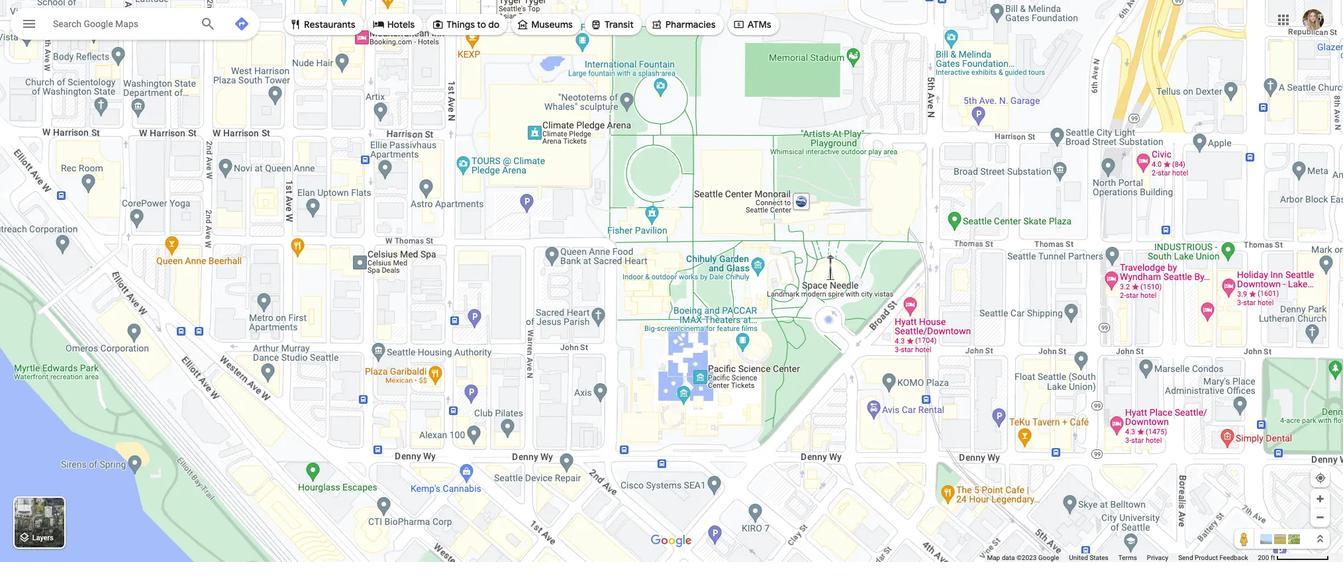 Task type: locate. For each thing, give the bounding box(es) containing it.
google
[[84, 19, 113, 29], [1039, 555, 1060, 562]]

send
[[1179, 555, 1194, 562]]

search google maps field containing search google maps
[[11, 8, 260, 40]]

google left maps
[[84, 19, 113, 29]]

do
[[489, 19, 500, 30]]

 atms
[[733, 17, 772, 31]]

1 horizontal spatial google
[[1039, 555, 1060, 562]]

0 horizontal spatial google
[[84, 19, 113, 29]]

None search field
[[11, 8, 260, 42]]

 hotels
[[373, 17, 415, 31]]

privacy
[[1148, 555, 1169, 562]]

terms
[[1119, 555, 1138, 562]]

Search Google Maps field
[[11, 8, 260, 40], [53, 15, 190, 31]]


[[21, 15, 37, 33]]

united
[[1070, 555, 1089, 562]]


[[290, 17, 302, 31]]

google right ©2023
[[1039, 555, 1060, 562]]

maps
[[115, 19, 139, 29]]

none search field containing 
[[11, 8, 260, 42]]

 pharmacies
[[651, 17, 716, 31]]

to
[[477, 19, 486, 30]]

0 vertical spatial google
[[84, 19, 113, 29]]

footer inside google maps element
[[988, 554, 1259, 563]]

terms button
[[1119, 554, 1138, 563]]

product
[[1195, 555, 1219, 562]]

 things to do
[[432, 17, 500, 31]]

1 vertical spatial google
[[1039, 555, 1060, 562]]

send product feedback
[[1179, 555, 1249, 562]]

data
[[1002, 555, 1015, 562]]

hotels
[[387, 19, 415, 30]]

united states
[[1070, 555, 1109, 562]]

transit
[[605, 19, 634, 30]]

footer
[[988, 554, 1259, 563]]

things
[[447, 19, 475, 30]]

©2023
[[1017, 555, 1037, 562]]

google maps element
[[0, 0, 1344, 563]]

200 ft
[[1259, 555, 1276, 562]]

 restaurants
[[290, 17, 356, 31]]

map data ©2023 google
[[988, 555, 1060, 562]]

send product feedback button
[[1179, 554, 1249, 563]]

feedback
[[1220, 555, 1249, 562]]

footer containing map data ©2023 google
[[988, 554, 1259, 563]]

museums
[[532, 19, 573, 30]]

zoom in image
[[1316, 494, 1326, 504]]

show your location image
[[1315, 472, 1327, 484]]



Task type: vqa. For each thing, say whether or not it's contained in the screenshot.


Task type: describe. For each thing, give the bounding box(es) containing it.
layers
[[32, 534, 54, 543]]

privacy button
[[1148, 554, 1169, 563]]


[[517, 17, 529, 31]]

pharmacies
[[666, 19, 716, 30]]

none search field inside google maps element
[[11, 8, 260, 42]]

search google maps
[[53, 19, 139, 29]]


[[373, 17, 385, 31]]

united states button
[[1070, 554, 1109, 563]]

ft
[[1271, 555, 1276, 562]]

atms
[[748, 19, 772, 30]]

200 ft button
[[1259, 555, 1330, 562]]

search
[[53, 19, 81, 29]]


[[432, 17, 444, 31]]

show street view coverage image
[[1235, 529, 1255, 549]]


[[651, 17, 663, 31]]

map
[[988, 555, 1001, 562]]

 button
[[11, 8, 48, 42]]

restaurants
[[304, 19, 356, 30]]

200
[[1259, 555, 1270, 562]]

zoom out image
[[1316, 513, 1326, 523]]


[[590, 17, 602, 31]]

states
[[1090, 555, 1109, 562]]

search google maps field inside search box
[[53, 15, 190, 31]]

 transit
[[590, 17, 634, 31]]

google account: michelle dermenjian  
(michelle.dermenjian@adept.ai) image
[[1303, 9, 1325, 30]]

 museums
[[517, 17, 573, 31]]


[[733, 17, 745, 31]]



